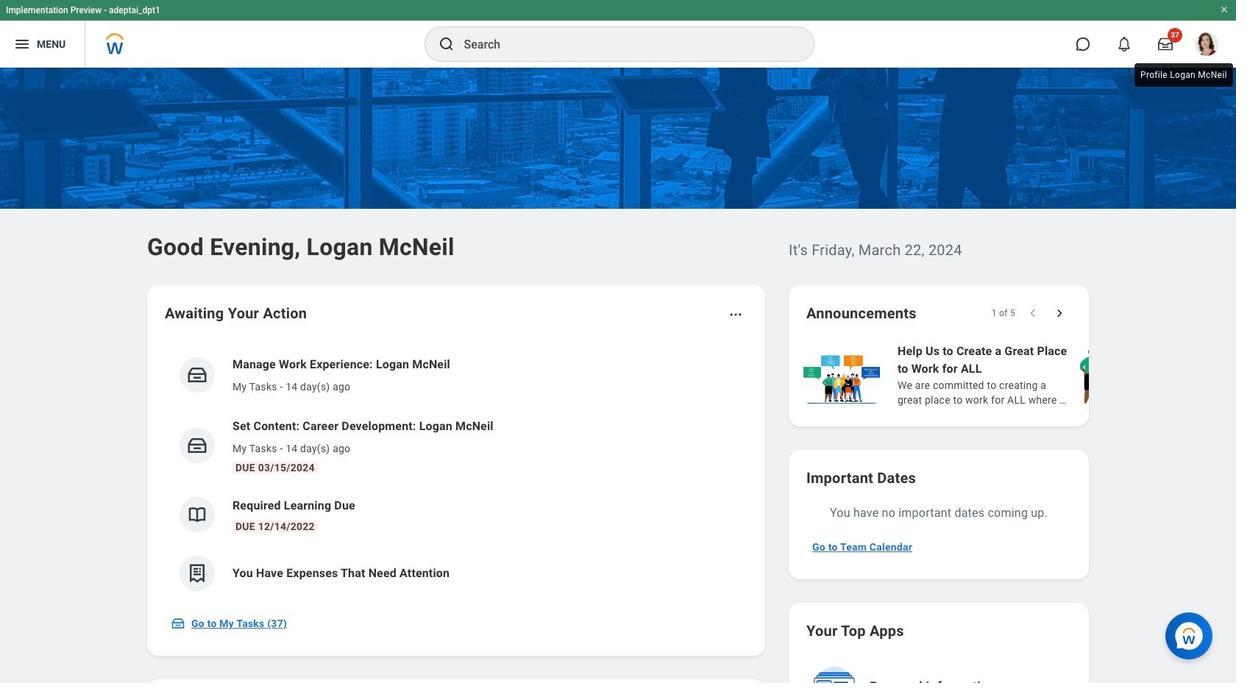 Task type: vqa. For each thing, say whether or not it's contained in the screenshot.
search image
yes



Task type: describe. For each thing, give the bounding box(es) containing it.
0 horizontal spatial list
[[165, 344, 748, 603]]

inbox image
[[186, 435, 208, 457]]

notifications large image
[[1117, 37, 1132, 52]]

Search Workday  search field
[[464, 28, 783, 60]]

inbox large image
[[1158, 37, 1173, 52]]

related actions image
[[729, 308, 743, 322]]

book open image
[[186, 504, 208, 526]]

dashboard expenses image
[[186, 563, 208, 585]]

1 horizontal spatial list
[[801, 341, 1236, 409]]

chevron left small image
[[1026, 306, 1041, 321]]



Task type: locate. For each thing, give the bounding box(es) containing it.
tooltip
[[1132, 60, 1236, 90]]

0 vertical spatial inbox image
[[186, 364, 208, 386]]

status
[[992, 308, 1016, 319]]

main content
[[0, 68, 1236, 684]]

banner
[[0, 0, 1236, 68]]

1 vertical spatial inbox image
[[171, 617, 185, 631]]

search image
[[438, 35, 455, 53]]

list
[[801, 341, 1236, 409], [165, 344, 748, 603]]

close environment banner image
[[1220, 5, 1229, 14]]

justify image
[[13, 35, 31, 53]]

1 horizontal spatial inbox image
[[186, 364, 208, 386]]

0 horizontal spatial inbox image
[[171, 617, 185, 631]]

inbox image
[[186, 364, 208, 386], [171, 617, 185, 631]]

profile logan mcneil image
[[1195, 32, 1219, 59]]

chevron right small image
[[1052, 306, 1067, 321]]



